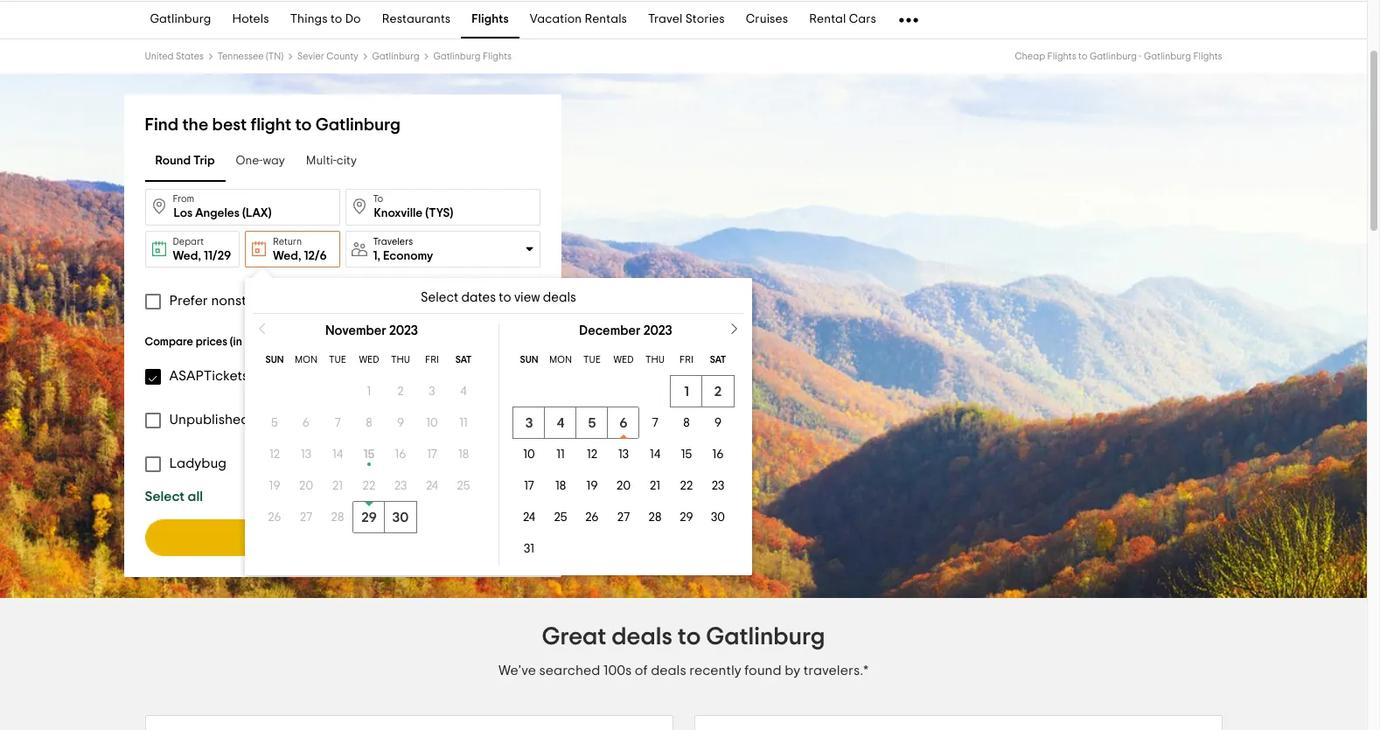Task type: vqa. For each thing, say whether or not it's contained in the screenshot.


Task type: describe. For each thing, give the bounding box(es) containing it.
flights right cheap
[[1048, 52, 1076, 61]]

great
[[542, 625, 606, 650]]

(tn)
[[266, 52, 284, 61]]

sat nov 04 2023 cell
[[448, 376, 479, 408]]

trip
[[193, 155, 215, 167]]

2 for 8
[[397, 386, 404, 398]]

sevier county link
[[297, 52, 358, 61]]

prefer
[[169, 294, 208, 308]]

4 for sat nov 04 2023 cell
[[460, 386, 467, 398]]

thu nov 30 2023 cell
[[385, 502, 416, 534]]

select for select dates to view deals
[[421, 291, 459, 304]]

row containing 12
[[259, 439, 479, 471]]

gatlinburg up the city
[[315, 116, 401, 134]]

1 for 8
[[367, 386, 371, 398]]

hotels link
[[222, 2, 280, 38]]

31
[[524, 543, 535, 555]]

to inside things to do link
[[331, 14, 342, 26]]

great deals to gatlinburg
[[542, 625, 825, 650]]

all
[[188, 490, 203, 504]]

row containing 17
[[513, 471, 734, 502]]

6 for the mon nov 06 2023 cell
[[302, 417, 310, 429]]

9 for thu nov 09 2023 cell
[[397, 417, 404, 429]]

compare prices (in new window)
[[145, 337, 309, 348]]

fri for 8
[[425, 355, 439, 365]]

tue for 5
[[584, 355, 601, 365]]

mon dec 18 2023 cell
[[545, 471, 576, 502]]

cruises
[[746, 14, 788, 26]]

united states link
[[145, 52, 204, 61]]

sat nov 18 2023 cell
[[448, 439, 479, 471]]

flights link
[[461, 2, 519, 38]]

1 vertical spatial deals
[[612, 625, 673, 650]]

return
[[273, 237, 302, 247]]

fri dec 01 2023 cell
[[671, 376, 702, 408]]

tennessee (tn)
[[218, 52, 284, 61]]

13 for wed dec 13 2023 cell
[[618, 449, 629, 461]]

thu dec 14 2023 cell
[[639, 439, 671, 471]]

way
[[263, 155, 285, 167]]

30 for thu nov 30 2023 cell
[[392, 511, 409, 525]]

by
[[785, 664, 801, 678]]

20 for wed dec 20 2023 cell on the left
[[617, 480, 631, 492]]

,
[[377, 250, 380, 262]]

recently
[[689, 664, 742, 678]]

27 for wed dec 27 2023 cell
[[617, 512, 630, 524]]

fri nov 03 2023 cell
[[416, 376, 448, 408]]

(in
[[230, 337, 242, 348]]

sun dec 03 2023 cell
[[513, 408, 545, 439]]

mon for 4
[[549, 355, 572, 365]]

25 for sat nov 25 2023 cell
[[457, 480, 470, 492]]

City or Airport text field
[[345, 189, 540, 226]]

to for cheap flights to gatlinburg - gatlinburg flights
[[1079, 52, 1088, 61]]

we've searched 100s of deals recently found by travelers.*
[[499, 664, 869, 678]]

17 for fri nov 17 2023 cell
[[427, 449, 437, 461]]

economy
[[383, 250, 433, 262]]

sat for 8
[[456, 355, 472, 365]]

multi-city
[[306, 155, 357, 167]]

26 for sun nov 26 2023 cell
[[268, 512, 281, 524]]

18 for 'sat nov 18 2023' cell
[[458, 449, 469, 461]]

searched
[[539, 664, 600, 678]]

cars
[[849, 14, 877, 26]]

sat for 6
[[710, 355, 726, 365]]

vacation rentals link
[[519, 2, 638, 38]]

gatlinburg inside "link"
[[150, 14, 211, 26]]

tue nov 07 2023 cell
[[322, 408, 353, 439]]

travelers.*
[[804, 664, 869, 678]]

round trip
[[155, 155, 215, 167]]

thu nov 23 2023 cell
[[385, 471, 416, 502]]

from
[[173, 194, 194, 204]]

row containing 24
[[513, 502, 734, 534]]

to right flight
[[295, 116, 312, 134]]

thu for 8
[[391, 355, 410, 365]]

22 for fri dec 22 2023 cell
[[680, 480, 693, 492]]

do
[[345, 14, 361, 26]]

mon nov 06 2023 cell
[[290, 408, 322, 439]]

wed, for wed, 12/6
[[273, 250, 301, 262]]

one-
[[236, 155, 263, 167]]

window)
[[267, 337, 309, 348]]

the
[[182, 116, 208, 134]]

depart wed, 11/29
[[173, 237, 231, 262]]

row containing 5
[[259, 408, 479, 439]]

cruises link
[[735, 2, 799, 38]]

return wed, 12/6
[[273, 237, 327, 262]]

to
[[373, 194, 383, 204]]

county
[[327, 52, 358, 61]]

november 2023
[[325, 325, 418, 338]]

tue nov 21 2023 cell
[[322, 471, 353, 502]]

we've
[[499, 664, 536, 678]]

sat nov 11 2023 cell
[[448, 408, 479, 439]]

flights
[[338, 531, 377, 545]]

row group for november
[[259, 376, 485, 534]]

united states
[[145, 52, 204, 61]]

7 for tue nov 07 2023 cell at the bottom
[[334, 417, 341, 429]]

12/6
[[304, 250, 327, 262]]

17 for sun dec 17 2023 cell
[[524, 480, 534, 492]]

thu dec 28 2023 cell
[[639, 502, 671, 534]]

sevier county
[[297, 52, 358, 61]]

december 2023
[[579, 325, 672, 338]]

26 for tue dec 26 2023 cell on the left bottom of page
[[585, 512, 599, 524]]

wed dec 27 2023 cell
[[608, 502, 639, 534]]

rental
[[809, 14, 846, 26]]

dates
[[461, 291, 496, 304]]

include
[[309, 294, 357, 308]]

cheap
[[1015, 52, 1045, 61]]

sun nov 05 2023 cell
[[259, 408, 290, 439]]

29 for fri dec 29 2023 cell
[[680, 512, 693, 524]]

deals for view
[[543, 291, 576, 304]]

flightsearchdirect
[[367, 413, 487, 427]]

travelers 1 , economy
[[373, 237, 433, 262]]

flight
[[251, 116, 292, 134]]

fri nov 24 2023 cell
[[416, 471, 448, 502]]

rental cars link
[[799, 2, 887, 38]]

23 for sat dec 23 2023 'cell'
[[712, 480, 725, 492]]

11 for sat nov 11 2023 cell
[[459, 417, 468, 429]]

tue dec 12 2023 cell
[[576, 439, 608, 471]]

things to do
[[290, 14, 361, 26]]

view
[[514, 291, 540, 304]]

20 for mon nov 20 2023 cell
[[299, 480, 313, 492]]

find for find the best flight to gatlinburg
[[145, 116, 179, 134]]

3 for sun dec 03 2023 cell
[[525, 416, 533, 430]]

sun nov 19 2023 cell
[[259, 471, 290, 502]]

28 for the tue nov 28 2023 cell
[[331, 512, 344, 524]]

tue dec 05 2023 cell
[[576, 408, 608, 439]]

gatlinburg right -
[[1144, 52, 1191, 61]]

sat dec 09 2023 cell
[[702, 408, 734, 439]]

7 for thu dec 07 2023 cell
[[652, 417, 658, 429]]

include nearby airports
[[309, 294, 460, 308]]

new
[[245, 337, 265, 348]]

5 for the tue dec 05 2023 cell
[[588, 416, 596, 430]]

row containing 10
[[513, 439, 734, 471]]

0 horizontal spatial gatlinburg link
[[140, 2, 222, 38]]

wed nov 15 2023 cell
[[353, 439, 385, 471]]

gatlinburg flights link
[[433, 52, 512, 61]]

nearby
[[360, 294, 406, 308]]

best
[[212, 116, 247, 134]]

compare
[[145, 337, 193, 348]]

wed dec 20 2023 cell
[[608, 471, 639, 502]]

sun nov 26 2023 cell
[[259, 502, 290, 534]]

mon nov 13 2023 cell
[[290, 439, 322, 471]]

gatlinburg flights
[[433, 52, 512, 61]]

round
[[155, 155, 191, 167]]

restaurants
[[382, 14, 451, 26]]

29 for wed nov 29 2023 cell
[[361, 511, 377, 525]]

fri for 6
[[680, 355, 694, 365]]

sun dec 24 2023 cell
[[513, 502, 545, 534]]

tennessee
[[218, 52, 264, 61]]

travelers
[[373, 237, 413, 246]]

rental cars
[[809, 14, 877, 26]]

12 for sun nov 12 2023 cell
[[269, 449, 280, 461]]



Task type: locate. For each thing, give the bounding box(es) containing it.
december
[[579, 325, 641, 338]]

sun for 3
[[520, 355, 538, 365]]

1 horizontal spatial 26
[[585, 512, 599, 524]]

found
[[745, 664, 782, 678]]

asaptickets
[[169, 369, 249, 383]]

multi-
[[306, 155, 337, 167]]

1 grid from the left
[[245, 325, 499, 565]]

travel stories link
[[638, 2, 735, 38]]

sevier
[[297, 52, 324, 61]]

select dates to view deals
[[421, 291, 576, 304]]

15
[[363, 449, 375, 461], [681, 449, 692, 461]]

wed, down "depart"
[[173, 250, 201, 262]]

0 horizontal spatial 4
[[460, 386, 467, 398]]

City or Airport text field
[[145, 189, 340, 226]]

0 horizontal spatial 13
[[301, 449, 311, 461]]

wed for 6
[[614, 355, 634, 365]]

sat up sat nov 04 2023 cell
[[456, 355, 472, 365]]

9 right wed nov 08 2023 cell at the bottom left
[[397, 417, 404, 429]]

travel stories
[[648, 14, 725, 26]]

1 row group from the left
[[259, 376, 485, 534]]

4 right sun dec 03 2023 cell
[[557, 416, 565, 430]]

gatlinburg link up united states link in the left of the page
[[140, 2, 222, 38]]

6 left tue nov 07 2023 cell at the bottom
[[302, 417, 310, 429]]

select left all
[[145, 490, 185, 504]]

2 wed from the left
[[614, 355, 634, 365]]

24 left sat nov 25 2023 cell
[[426, 480, 438, 492]]

2 sat from the left
[[710, 355, 726, 365]]

tue nov 28 2023 cell
[[322, 502, 353, 534]]

0 horizontal spatial 24
[[426, 480, 438, 492]]

0 horizontal spatial 27
[[300, 512, 312, 524]]

prices
[[196, 337, 227, 348]]

1 horizontal spatial wed
[[614, 355, 634, 365]]

0 vertical spatial 3
[[429, 386, 435, 398]]

1 tue from the left
[[329, 355, 346, 365]]

1 vertical spatial 18
[[555, 480, 566, 492]]

2 mon from the left
[[549, 355, 572, 365]]

4 for mon dec 04 2023 cell
[[557, 416, 565, 430]]

gatlinburg down flights link
[[433, 52, 481, 61]]

22
[[363, 480, 376, 492], [680, 480, 693, 492]]

things to do link
[[280, 2, 371, 38]]

23 right fri dec 22 2023 cell
[[712, 480, 725, 492]]

prefer nonstop
[[169, 294, 264, 308]]

vacation rentals
[[530, 14, 627, 26]]

stories
[[686, 14, 725, 26]]

gatlinburg up united states link in the left of the page
[[150, 14, 211, 26]]

1 vertical spatial find
[[308, 531, 335, 545]]

2 23 from the left
[[712, 480, 725, 492]]

29 up flights at the left
[[361, 511, 377, 525]]

15 for wed nov 15 2023 cell
[[363, 449, 375, 461]]

ladybug
[[169, 457, 227, 471]]

tue down november
[[329, 355, 346, 365]]

26 right mon dec 25 2023 cell
[[585, 512, 599, 524]]

23
[[394, 480, 407, 492], [712, 480, 725, 492]]

1 horizontal spatial 7
[[652, 417, 658, 429]]

one-way
[[236, 155, 285, 167]]

28 inside "cell"
[[649, 512, 662, 524]]

1 horizontal spatial wed,
[[273, 250, 301, 262]]

0 horizontal spatial 6
[[302, 417, 310, 429]]

12 inside cell
[[269, 449, 280, 461]]

1 horizontal spatial 15
[[681, 449, 692, 461]]

5 left the mon nov 06 2023 cell
[[271, 417, 278, 429]]

27 for mon nov 27 2023 cell
[[300, 512, 312, 524]]

2 28 from the left
[[649, 512, 662, 524]]

fri
[[425, 355, 439, 365], [680, 355, 694, 365]]

0 vertical spatial find
[[145, 116, 179, 134]]

8 right tue nov 07 2023 cell at the bottom
[[366, 417, 372, 429]]

mon nov 27 2023 cell
[[290, 502, 322, 534]]

fri nov 10 2023 cell
[[416, 408, 448, 439]]

sat up sat dec 02 2023 cell
[[710, 355, 726, 365]]

14 up tue nov 21 2023 cell
[[332, 449, 343, 461]]

sun dec 10 2023 cell
[[513, 439, 545, 471]]

6 right the tue dec 05 2023 cell
[[620, 416, 628, 430]]

26
[[268, 512, 281, 524], [585, 512, 599, 524]]

wed nov 08 2023 cell
[[353, 408, 385, 439]]

8 right thu dec 07 2023 cell
[[683, 417, 690, 429]]

november
[[325, 325, 386, 338]]

3 up sun dec 10 2023 cell
[[525, 416, 533, 430]]

4 inside row
[[557, 416, 565, 430]]

1 horizontal spatial select
[[421, 291, 459, 304]]

10 for fri nov 10 2023 "cell"
[[426, 417, 438, 429]]

30 right fri dec 29 2023 cell
[[711, 512, 725, 524]]

sun
[[266, 355, 284, 365], [520, 355, 538, 365]]

16 for the thu nov 16 2023 cell at the bottom of the page
[[395, 449, 406, 461]]

0 vertical spatial select
[[421, 291, 459, 304]]

19 down tue dec 12 2023 cell
[[586, 480, 598, 492]]

sun dec 17 2023 cell
[[513, 471, 545, 502]]

1 horizontal spatial 11
[[557, 449, 565, 461]]

wed dec 13 2023 cell
[[608, 439, 639, 471]]

14 for tue nov 14 2023 cell on the left of the page
[[332, 449, 343, 461]]

8 inside cell
[[683, 417, 690, 429]]

15 right thu dec 14 2023 cell
[[681, 449, 692, 461]]

grid containing 1
[[499, 325, 752, 565]]

2 row group from the left
[[513, 376, 738, 565]]

wed nov 01 2023 cell
[[353, 376, 385, 408]]

24 up sun dec 31 2023 cell
[[523, 512, 535, 524]]

2 14 from the left
[[650, 449, 661, 461]]

1 vertical spatial gatlinburg link
[[372, 52, 420, 61]]

deals right view
[[543, 291, 576, 304]]

2 13 from the left
[[618, 449, 629, 461]]

15 inside 'fri dec 15 2023' cell
[[681, 449, 692, 461]]

1 16 from the left
[[395, 449, 406, 461]]

2 21 from the left
[[650, 480, 660, 492]]

1 27 from the left
[[300, 512, 312, 524]]

22 for wed nov 22 2023 cell
[[363, 480, 376, 492]]

16 inside cell
[[712, 449, 724, 461]]

tue for 7
[[329, 355, 346, 365]]

row group containing 29
[[259, 376, 485, 534]]

sun nov 12 2023 cell
[[259, 439, 290, 471]]

24 for 'fri nov 24 2023' cell at the bottom left
[[426, 480, 438, 492]]

1 vertical spatial 4
[[557, 416, 565, 430]]

to left do
[[331, 14, 342, 26]]

0 horizontal spatial mon
[[295, 355, 317, 365]]

0 horizontal spatial 2
[[397, 386, 404, 398]]

grid
[[245, 325, 499, 565], [499, 325, 752, 565]]

0 horizontal spatial 23
[[394, 480, 407, 492]]

unpublishedflight
[[169, 413, 285, 427]]

1 23 from the left
[[394, 480, 407, 492]]

find the best flight to gatlinburg
[[145, 116, 401, 134]]

27
[[300, 512, 312, 524], [617, 512, 630, 524]]

1 horizontal spatial find
[[308, 531, 335, 545]]

20 right tue dec 19 2023 cell
[[617, 480, 631, 492]]

12 inside cell
[[587, 449, 598, 461]]

21 left fri dec 22 2023 cell
[[650, 480, 660, 492]]

19 inside cell
[[586, 480, 598, 492]]

thu dec 07 2023 cell
[[639, 408, 671, 439]]

2
[[714, 385, 722, 399], [397, 386, 404, 398]]

states
[[176, 52, 204, 61]]

things
[[290, 14, 328, 26]]

2 wed, from the left
[[273, 250, 301, 262]]

1 inside travelers 1 , economy
[[373, 250, 377, 262]]

select
[[421, 291, 459, 304], [145, 490, 185, 504]]

1 horizontal spatial mon
[[549, 355, 572, 365]]

1 horizontal spatial 2023
[[644, 325, 672, 338]]

21 down tue nov 14 2023 cell on the left of the page
[[332, 480, 343, 492]]

0 vertical spatial 24
[[426, 480, 438, 492]]

1 horizontal spatial 2
[[714, 385, 722, 399]]

tue down december
[[584, 355, 601, 365]]

17 inside sun dec 17 2023 cell
[[524, 480, 534, 492]]

13 left tue nov 14 2023 cell on the left of the page
[[301, 449, 311, 461]]

depart
[[173, 237, 204, 247]]

29 right thu dec 28 2023 "cell"
[[680, 512, 693, 524]]

mon
[[295, 355, 317, 365], [549, 355, 572, 365]]

thu nov 09 2023 cell
[[385, 408, 416, 439]]

thu nov 02 2023 cell
[[385, 376, 416, 408]]

2023 for 8
[[389, 325, 418, 338]]

row group for december
[[513, 376, 738, 565]]

2 7 from the left
[[652, 417, 658, 429]]

thu for 6
[[646, 355, 665, 365]]

2 27 from the left
[[617, 512, 630, 524]]

mon dec 11 2023 cell
[[545, 439, 576, 471]]

21 for thu dec 21 2023 cell
[[650, 480, 660, 492]]

2 grid from the left
[[499, 325, 752, 565]]

sun for 5
[[266, 355, 284, 365]]

sat dec 16 2023 cell
[[702, 439, 734, 471]]

select all
[[145, 490, 203, 504]]

16 down sat dec 09 2023 'cell'
[[712, 449, 724, 461]]

30
[[392, 511, 409, 525], [711, 512, 725, 524]]

2 horizontal spatial 1
[[684, 385, 689, 399]]

0 vertical spatial 25
[[457, 480, 470, 492]]

1 horizontal spatial 13
[[618, 449, 629, 461]]

1 horizontal spatial 14
[[650, 449, 661, 461]]

deals up of
[[612, 625, 673, 650]]

4 up sat nov 11 2023 cell
[[460, 386, 467, 398]]

thu up thu nov 02 2023 cell
[[391, 355, 410, 365]]

7 right the mon nov 06 2023 cell
[[334, 417, 341, 429]]

7 right wed dec 06 2023 cell
[[652, 417, 658, 429]]

13 for 'mon nov 13 2023' cell
[[301, 449, 311, 461]]

17 down sun dec 10 2023 cell
[[524, 480, 534, 492]]

12 right mon dec 11 2023 cell
[[587, 449, 598, 461]]

1 thu from the left
[[391, 355, 410, 365]]

21
[[332, 480, 343, 492], [650, 480, 660, 492]]

1 horizontal spatial 3
[[525, 416, 533, 430]]

tue dec 26 2023 cell
[[576, 502, 608, 534]]

24
[[426, 480, 438, 492], [523, 512, 535, 524]]

1 up fri dec 08 2023 cell
[[684, 385, 689, 399]]

0 horizontal spatial 25
[[457, 480, 470, 492]]

fri dec 22 2023 cell
[[671, 471, 702, 502]]

to for select dates to view deals
[[499, 291, 511, 304]]

9
[[397, 417, 404, 429], [714, 417, 722, 429]]

sat dec 02 2023 cell
[[702, 376, 734, 408]]

2 inside sat dec 02 2023 cell
[[714, 385, 722, 399]]

1 wed from the left
[[359, 355, 379, 365]]

to up 'we've searched 100s of deals recently found by travelers.*'
[[678, 625, 701, 650]]

23 right wed nov 22 2023 cell
[[394, 480, 407, 492]]

1 horizontal spatial 12
[[587, 449, 598, 461]]

0 horizontal spatial 18
[[458, 449, 469, 461]]

wed, down return
[[273, 250, 301, 262]]

thu dec 21 2023 cell
[[639, 471, 671, 502]]

0 horizontal spatial 5
[[271, 417, 278, 429]]

1 14 from the left
[[332, 449, 343, 461]]

13 up wed dec 20 2023 cell on the left
[[618, 449, 629, 461]]

2 up sat dec 09 2023 'cell'
[[714, 385, 722, 399]]

25 down 'sat nov 18 2023' cell
[[457, 480, 470, 492]]

tue dec 19 2023 cell
[[576, 471, 608, 502]]

18 for mon dec 18 2023 cell
[[555, 480, 566, 492]]

1 horizontal spatial 19
[[586, 480, 598, 492]]

thu nov 16 2023 cell
[[385, 439, 416, 471]]

2023 right december
[[644, 325, 672, 338]]

2 thu from the left
[[646, 355, 665, 365]]

28 up find flights
[[331, 512, 344, 524]]

wed down december 2023
[[614, 355, 634, 365]]

20 right sun nov 19 2023 cell
[[299, 480, 313, 492]]

11 for mon dec 11 2023 cell
[[557, 449, 565, 461]]

to right cheap
[[1079, 52, 1088, 61]]

1 horizontal spatial 18
[[555, 480, 566, 492]]

0 vertical spatial gatlinburg link
[[140, 2, 222, 38]]

find flights
[[308, 531, 377, 545]]

2 16 from the left
[[712, 449, 724, 461]]

find inside button
[[308, 531, 335, 545]]

row
[[259, 345, 479, 376], [513, 345, 734, 376], [259, 376, 479, 408], [513, 376, 734, 408], [259, 408, 479, 439], [513, 408, 734, 439], [259, 439, 479, 471], [513, 439, 734, 471], [259, 471, 479, 502], [513, 471, 734, 502], [259, 502, 479, 534], [513, 502, 734, 534]]

27 inside cell
[[617, 512, 630, 524]]

wed
[[359, 355, 379, 365], [614, 355, 634, 365]]

1 9 from the left
[[397, 417, 404, 429]]

2 2023 from the left
[[644, 325, 672, 338]]

flights down flights link
[[483, 52, 512, 61]]

25
[[457, 480, 470, 492], [554, 512, 567, 524]]

mon nov 20 2023 cell
[[290, 471, 322, 502]]

select for select all
[[145, 490, 185, 504]]

row group containing 1
[[513, 376, 738, 565]]

sat dec 30 2023 cell
[[702, 502, 734, 534]]

18 right fri nov 17 2023 cell
[[458, 449, 469, 461]]

27 inside cell
[[300, 512, 312, 524]]

11 right sun dec 10 2023 cell
[[557, 449, 565, 461]]

1 20 from the left
[[299, 480, 313, 492]]

grid containing 29
[[245, 325, 499, 565]]

wed, for wed, 11/29
[[173, 250, 201, 262]]

5 right mon dec 04 2023 cell
[[588, 416, 596, 430]]

17
[[427, 449, 437, 461], [524, 480, 534, 492]]

12 for tue dec 12 2023 cell
[[587, 449, 598, 461]]

0 horizontal spatial row group
[[259, 376, 485, 534]]

gatlinburg up the found in the bottom of the page
[[706, 625, 825, 650]]

0 horizontal spatial 15
[[363, 449, 375, 461]]

2 12 from the left
[[587, 449, 598, 461]]

1 wed, from the left
[[173, 250, 201, 262]]

1 horizontal spatial 20
[[617, 480, 631, 492]]

sun down view
[[520, 355, 538, 365]]

2023
[[389, 325, 418, 338], [644, 325, 672, 338]]

8 for fri dec 08 2023 cell
[[683, 417, 690, 429]]

17 right the thu nov 16 2023 cell at the bottom of the page
[[427, 449, 437, 461]]

1 up wed nov 08 2023 cell at the bottom left
[[367, 386, 371, 398]]

1 vertical spatial select
[[145, 490, 185, 504]]

1 15 from the left
[[363, 449, 375, 461]]

tennessee (tn) link
[[218, 52, 284, 61]]

flights right -
[[1193, 52, 1222, 61]]

12 left 'mon nov 13 2023' cell
[[269, 449, 280, 461]]

2 inside thu nov 02 2023 cell
[[397, 386, 404, 398]]

wed dec 06 2023 cell
[[608, 408, 639, 439]]

2 vertical spatial deals
[[651, 664, 686, 678]]

2 fri from the left
[[680, 355, 694, 365]]

1 horizontal spatial 30
[[711, 512, 725, 524]]

7
[[334, 417, 341, 429], [652, 417, 658, 429]]

1 for 6
[[684, 385, 689, 399]]

mon for 6
[[295, 355, 317, 365]]

2 9 from the left
[[714, 417, 722, 429]]

row group
[[259, 376, 485, 534], [513, 376, 738, 565]]

0 horizontal spatial 21
[[332, 480, 343, 492]]

5 for sun nov 05 2023 cell
[[271, 417, 278, 429]]

fri up fri dec 01 2023 cell
[[680, 355, 694, 365]]

fri up fri nov 03 2023 cell
[[425, 355, 439, 365]]

1 horizontal spatial 10
[[523, 449, 535, 461]]

18 right sun dec 17 2023 cell
[[555, 480, 566, 492]]

sun dec 31 2023 cell
[[513, 534, 545, 565]]

sat
[[456, 355, 472, 365], [710, 355, 726, 365]]

0 horizontal spatial 10
[[426, 417, 438, 429]]

0 horizontal spatial 16
[[395, 449, 406, 461]]

1 19 from the left
[[269, 480, 280, 492]]

15 inside wed nov 15 2023 cell
[[363, 449, 375, 461]]

27 right sun nov 26 2023 cell
[[300, 512, 312, 524]]

11/29
[[204, 250, 231, 262]]

28 for thu dec 28 2023 "cell"
[[649, 512, 662, 524]]

2 sun from the left
[[520, 355, 538, 365]]

0 horizontal spatial select
[[145, 490, 185, 504]]

row containing 19
[[259, 471, 479, 502]]

23 for the thu nov 23 2023 cell
[[394, 480, 407, 492]]

flights
[[472, 14, 509, 26], [483, 52, 512, 61], [1048, 52, 1076, 61], [1193, 52, 1222, 61]]

10
[[426, 417, 438, 429], [523, 449, 535, 461]]

1 22 from the left
[[363, 480, 376, 492]]

1 horizontal spatial sun
[[520, 355, 538, 365]]

0 horizontal spatial 7
[[334, 417, 341, 429]]

1 horizontal spatial 28
[[649, 512, 662, 524]]

8 for wed nov 08 2023 cell at the bottom left
[[366, 417, 372, 429]]

28 right wed dec 27 2023 cell
[[649, 512, 662, 524]]

row containing 29
[[259, 502, 479, 534]]

0 horizontal spatial 30
[[392, 511, 409, 525]]

1 horizontal spatial 27
[[617, 512, 630, 524]]

1 horizontal spatial sat
[[710, 355, 726, 365]]

2023 down 'include nearby airports'
[[389, 325, 418, 338]]

mon up mon dec 04 2023 cell
[[549, 355, 572, 365]]

restaurants link
[[371, 2, 461, 38]]

0 horizontal spatial tue
[[329, 355, 346, 365]]

1 horizontal spatial 29
[[680, 512, 693, 524]]

19
[[269, 480, 280, 492], [586, 480, 598, 492]]

0 vertical spatial 17
[[427, 449, 437, 461]]

tue nov 14 2023 cell
[[322, 439, 353, 471]]

19 inside cell
[[269, 480, 280, 492]]

9 inside 'cell'
[[714, 417, 722, 429]]

2 22 from the left
[[680, 480, 693, 492]]

23 inside cell
[[394, 480, 407, 492]]

fri dec 08 2023 cell
[[671, 408, 702, 439]]

22 right tue nov 21 2023 cell
[[363, 480, 376, 492]]

1 13 from the left
[[301, 449, 311, 461]]

9 inside cell
[[397, 417, 404, 429]]

1 horizontal spatial 5
[[588, 416, 596, 430]]

30 right wed nov 29 2023 cell
[[392, 511, 409, 525]]

2 tue from the left
[[584, 355, 601, 365]]

0 horizontal spatial 17
[[427, 449, 437, 461]]

2 for 6
[[714, 385, 722, 399]]

find left flights at the left
[[308, 531, 335, 545]]

100s
[[604, 664, 632, 678]]

1 horizontal spatial 8
[[683, 417, 690, 429]]

10 inside cell
[[523, 449, 535, 461]]

1 vertical spatial 17
[[524, 480, 534, 492]]

29 inside wed nov 29 2023 cell
[[361, 511, 377, 525]]

25 right 'sun dec 24 2023' cell
[[554, 512, 567, 524]]

-
[[1139, 52, 1142, 61]]

1 horizontal spatial 22
[[680, 480, 693, 492]]

1 horizontal spatial 23
[[712, 480, 725, 492]]

wed, inside 'return wed, 12/6'
[[273, 250, 301, 262]]

gatlinburg left -
[[1090, 52, 1137, 61]]

find left the the
[[145, 116, 179, 134]]

0 horizontal spatial 29
[[361, 511, 377, 525]]

16 for sat dec 16 2023 cell
[[712, 449, 724, 461]]

0 horizontal spatial 1
[[367, 386, 371, 398]]

1 vertical spatial 11
[[557, 449, 565, 461]]

united
[[145, 52, 174, 61]]

0 vertical spatial 4
[[460, 386, 467, 398]]

mon dec 25 2023 cell
[[545, 502, 576, 534]]

1 vertical spatial 25
[[554, 512, 567, 524]]

1 8 from the left
[[366, 417, 372, 429]]

1 horizontal spatial 16
[[712, 449, 724, 461]]

1 horizontal spatial fri
[[680, 355, 694, 365]]

3 for fri nov 03 2023 cell
[[429, 386, 435, 398]]

deals for of
[[651, 664, 686, 678]]

find for find flights
[[308, 531, 335, 545]]

16 inside cell
[[395, 449, 406, 461]]

1 mon from the left
[[295, 355, 317, 365]]

29 inside fri dec 29 2023 cell
[[680, 512, 693, 524]]

28
[[331, 512, 344, 524], [649, 512, 662, 524]]

19 for tue dec 19 2023 cell
[[586, 480, 598, 492]]

1 vertical spatial 3
[[525, 416, 533, 430]]

row containing 3
[[513, 408, 734, 439]]

1 down 'travelers' at the top
[[373, 250, 377, 262]]

1 12 from the left
[[269, 449, 280, 461]]

26 down sun nov 19 2023 cell
[[268, 512, 281, 524]]

wed, inside depart wed, 11/29
[[173, 250, 201, 262]]

15 right tue nov 14 2023 cell on the left of the page
[[363, 449, 375, 461]]

gatlinburg
[[150, 14, 211, 26], [372, 52, 420, 61], [433, 52, 481, 61], [1090, 52, 1137, 61], [1144, 52, 1191, 61], [315, 116, 401, 134], [706, 625, 825, 650]]

1 2023 from the left
[[389, 325, 418, 338]]

to for great deals to gatlinburg
[[678, 625, 701, 650]]

2 8 from the left
[[683, 417, 690, 429]]

0 horizontal spatial 3
[[429, 386, 435, 398]]

mon down window)
[[295, 355, 317, 365]]

0 horizontal spatial 28
[[331, 512, 344, 524]]

0 horizontal spatial 11
[[459, 417, 468, 429]]

flights up gatlinburg flights at the top
[[472, 14, 509, 26]]

wed nov 22 2023 cell
[[353, 471, 385, 502]]

fri dec 15 2023 cell
[[671, 439, 702, 471]]

1 horizontal spatial 4
[[557, 416, 565, 430]]

10 down fri nov 03 2023 cell
[[426, 417, 438, 429]]

travel
[[648, 14, 683, 26]]

sun down window)
[[266, 355, 284, 365]]

15 for 'fri dec 15 2023' cell
[[681, 449, 692, 461]]

14 for thu dec 14 2023 cell
[[650, 449, 661, 461]]

30 for sat dec 30 2023 cell
[[711, 512, 725, 524]]

9 for sat dec 09 2023 'cell'
[[714, 417, 722, 429]]

14
[[332, 449, 343, 461], [650, 449, 661, 461]]

2 19 from the left
[[586, 480, 598, 492]]

19 for sun nov 19 2023 cell
[[269, 480, 280, 492]]

find flights button
[[145, 520, 540, 556]]

1 horizontal spatial 1
[[373, 250, 377, 262]]

1 horizontal spatial 25
[[554, 512, 567, 524]]

24 for 'sun dec 24 2023' cell
[[523, 512, 535, 524]]

mon dec 04 2023 cell
[[545, 408, 576, 439]]

select left dates
[[421, 291, 459, 304]]

11 right fri nov 10 2023 "cell"
[[459, 417, 468, 429]]

0 horizontal spatial 22
[[363, 480, 376, 492]]

27 right tue dec 26 2023 cell on the left bottom of page
[[617, 512, 630, 524]]

29
[[361, 511, 377, 525], [680, 512, 693, 524]]

1 horizontal spatial tue
[[584, 355, 601, 365]]

13 inside cell
[[301, 449, 311, 461]]

14 left 'fri dec 15 2023' cell
[[650, 449, 661, 461]]

28 inside cell
[[331, 512, 344, 524]]

1 horizontal spatial row group
[[513, 376, 738, 565]]

thu down december 2023
[[646, 355, 665, 365]]

9 up sat dec 16 2023 cell
[[714, 417, 722, 429]]

1 7 from the left
[[334, 417, 341, 429]]

17 inside fri nov 17 2023 cell
[[427, 449, 437, 461]]

deals right of
[[651, 664, 686, 678]]

1 sat from the left
[[456, 355, 472, 365]]

25 for mon dec 25 2023 cell
[[554, 512, 567, 524]]

2 20 from the left
[[617, 480, 631, 492]]

2 15 from the left
[[681, 449, 692, 461]]

hotels
[[232, 14, 269, 26]]

nonstop
[[211, 294, 264, 308]]

0 horizontal spatial 8
[[366, 417, 372, 429]]

gatlinburg down restaurants link
[[372, 52, 420, 61]]

fri nov 17 2023 cell
[[416, 439, 448, 471]]

1 horizontal spatial 21
[[650, 480, 660, 492]]

airports
[[409, 294, 460, 308]]

wed nov 29 2023 cell
[[353, 502, 385, 534]]

0 horizontal spatial 2023
[[389, 325, 418, 338]]

10 for sun dec 10 2023 cell
[[523, 449, 535, 461]]

1 26 from the left
[[268, 512, 281, 524]]

sat nov 25 2023 cell
[[448, 471, 479, 502]]

2 26 from the left
[[585, 512, 599, 524]]

0 vertical spatial 18
[[458, 449, 469, 461]]

1 sun from the left
[[266, 355, 284, 365]]

13 inside cell
[[618, 449, 629, 461]]

3 up flightsearchdirect
[[429, 386, 435, 398]]

1 fri from the left
[[425, 355, 439, 365]]

0 vertical spatial 11
[[459, 417, 468, 429]]

20
[[299, 480, 313, 492], [617, 480, 631, 492]]

2023 for 6
[[644, 325, 672, 338]]

gatlinburg link down restaurants link
[[372, 52, 420, 61]]

0 vertical spatial 10
[[426, 417, 438, 429]]

1 21 from the left
[[332, 480, 343, 492]]

10 inside "cell"
[[426, 417, 438, 429]]

0 horizontal spatial 14
[[332, 449, 343, 461]]

sat dec 23 2023 cell
[[702, 471, 734, 502]]

city
[[337, 155, 357, 167]]

8 inside cell
[[366, 417, 372, 429]]

6 for wed dec 06 2023 cell
[[620, 416, 628, 430]]

19 left mon nov 20 2023 cell
[[269, 480, 280, 492]]

0 horizontal spatial thu
[[391, 355, 410, 365]]

wed for 8
[[359, 355, 379, 365]]

1 vertical spatial 24
[[523, 512, 535, 524]]

vacation
[[530, 14, 582, 26]]

21 for tue nov 21 2023 cell
[[332, 480, 343, 492]]

0 horizontal spatial 12
[[269, 449, 280, 461]]

10 up sun dec 17 2023 cell
[[523, 449, 535, 461]]

1 vertical spatial 10
[[523, 449, 535, 461]]

0 horizontal spatial wed
[[359, 355, 379, 365]]

1 28 from the left
[[331, 512, 344, 524]]

1 horizontal spatial 24
[[523, 512, 535, 524]]

fri dec 29 2023 cell
[[671, 502, 702, 534]]

1 horizontal spatial gatlinburg link
[[372, 52, 420, 61]]

0 horizontal spatial 26
[[268, 512, 281, 524]]

of
[[635, 664, 648, 678]]

wed down november 2023
[[359, 355, 379, 365]]

23 inside 'cell'
[[712, 480, 725, 492]]

0 vertical spatial deals
[[543, 291, 576, 304]]



